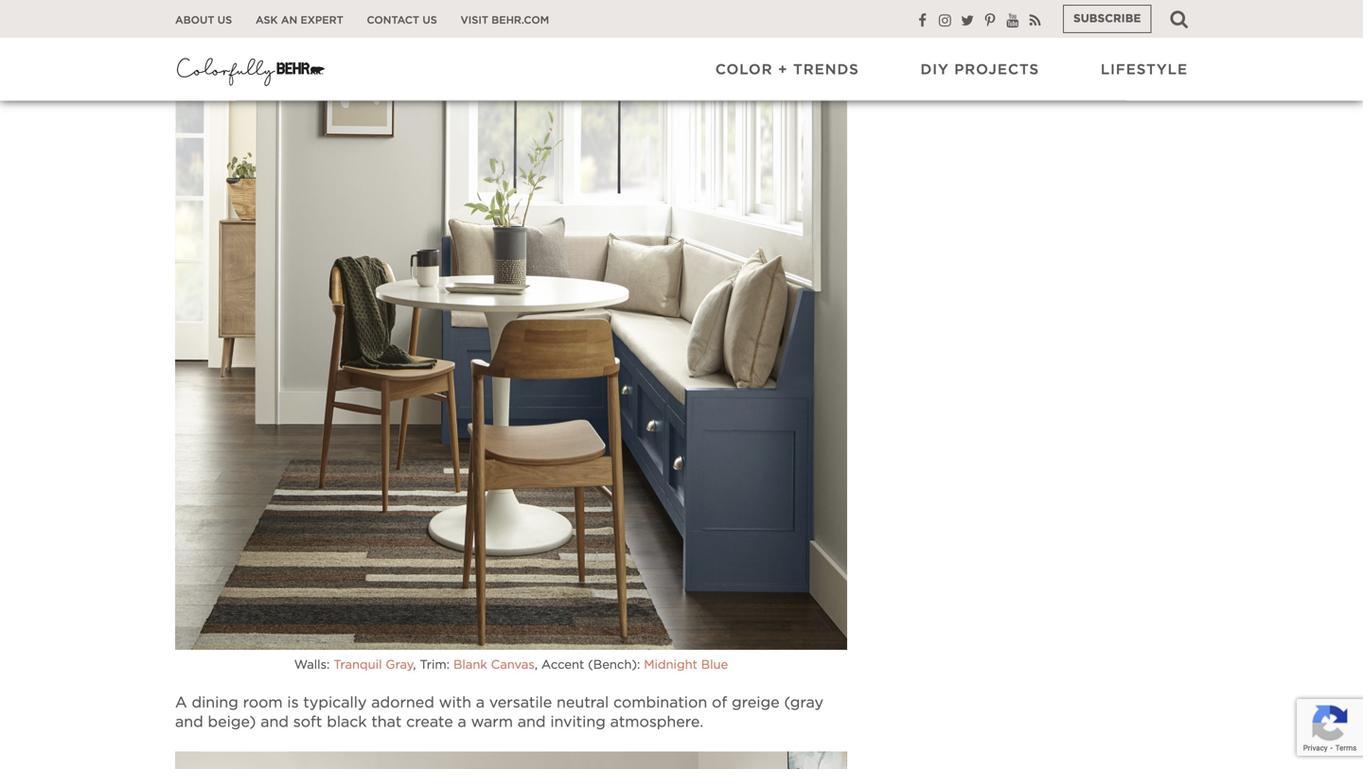 Task type: describe. For each thing, give the bounding box(es) containing it.
midnight
[[644, 659, 698, 672]]

tranquil gray link
[[334, 659, 413, 672]]

color
[[716, 63, 773, 77]]

that
[[372, 716, 402, 731]]

ask an expert
[[256, 15, 343, 26]]

visit behr.com
[[461, 15, 549, 26]]

soft
[[293, 716, 322, 731]]

color + trends link
[[716, 61, 860, 79]]

room
[[243, 696, 283, 711]]

warm
[[471, 716, 513, 731]]

beige)
[[208, 716, 256, 731]]

with
[[439, 696, 472, 711]]

projects
[[955, 63, 1040, 77]]

us for about us
[[218, 15, 232, 26]]

about us link
[[175, 14, 232, 27]]

us for contact us
[[423, 15, 437, 26]]

midnight blue
[[644, 659, 728, 672]]

inviting
[[550, 716, 606, 731]]

is
[[287, 696, 299, 711]]

adorned
[[371, 696, 435, 711]]

a modern farmhouse style dining and living room space.  the colors on the walls range from warm to cool neutral tones, including cracked pepper, a soft black used on the fireplace. image
[[175, 752, 848, 770]]

accent
[[542, 659, 585, 672]]

create
[[406, 716, 453, 731]]

about us
[[175, 15, 232, 26]]

(bench):
[[588, 659, 640, 672]]

about
[[175, 15, 214, 26]]

2 , from the left
[[535, 659, 538, 672]]

blank canvas link
[[454, 659, 535, 672]]

0 vertical spatial a
[[476, 696, 485, 711]]

tranquil
[[334, 659, 382, 672]]

canvas
[[491, 659, 535, 672]]

3 and from the left
[[518, 716, 546, 731]]

contact us
[[367, 15, 437, 26]]

1 , from the left
[[413, 659, 416, 672]]

contact
[[367, 15, 420, 26]]

subscribe
[[1074, 13, 1141, 25]]

blank
[[454, 659, 487, 672]]

ask an expert link
[[256, 14, 343, 27]]

color + trends
[[716, 63, 860, 77]]

neutral
[[557, 696, 609, 711]]

2 and from the left
[[261, 716, 289, 731]]

of
[[712, 696, 727, 711]]

trim:
[[420, 659, 450, 672]]



Task type: locate. For each thing, give the bounding box(es) containing it.
midnight blue link
[[644, 659, 728, 672]]

greige
[[732, 696, 780, 711]]

an
[[281, 15, 298, 26]]

a up warm on the left bottom of the page
[[476, 696, 485, 711]]

us
[[218, 15, 232, 26], [423, 15, 437, 26]]

ask
[[256, 15, 278, 26]]

visit behr.com link
[[461, 14, 549, 27]]

a down with
[[458, 716, 467, 731]]

a
[[175, 696, 187, 711]]

0 horizontal spatial us
[[218, 15, 232, 26]]

2 horizontal spatial and
[[518, 716, 546, 731]]

and down 'versatile'
[[518, 716, 546, 731]]

lifestyle link
[[1101, 61, 1188, 79]]

0 horizontal spatial a
[[458, 716, 467, 731]]

gray
[[386, 659, 413, 672]]

1 horizontal spatial and
[[261, 716, 289, 731]]

and
[[175, 716, 203, 731], [261, 716, 289, 731], [518, 716, 546, 731]]

0 horizontal spatial and
[[175, 716, 203, 731]]

black
[[327, 716, 367, 731]]

us right contact
[[423, 15, 437, 26]]

dining
[[192, 696, 238, 711]]

atmosphere.
[[610, 716, 704, 731]]

visit
[[461, 15, 489, 26]]

a
[[476, 696, 485, 711], [458, 716, 467, 731]]

, left trim:
[[413, 659, 416, 672]]

typically
[[303, 696, 367, 711]]

1 horizontal spatial a
[[476, 696, 485, 711]]

colorfully behr image
[[175, 52, 327, 90]]

tranquil gray , trim: blank canvas , accent (bench):
[[334, 659, 640, 672]]

1 and from the left
[[175, 716, 203, 731]]

a dining room is typically adorned with a versatile neutral combination of greige (gray and beige) and soft black that create a warm and inviting atmosphere.
[[175, 696, 824, 731]]

blue
[[701, 659, 728, 672]]

1 us from the left
[[218, 15, 232, 26]]

, left the accent
[[535, 659, 538, 672]]

diy
[[921, 63, 950, 77]]

versatile
[[489, 696, 552, 711]]

1 horizontal spatial ,
[[535, 659, 538, 672]]

a farmhouse style breakfast nook with large windows, neutral wall and a dark blue wooden bench. image
[[175, 0, 848, 650]]

and down a
[[175, 716, 203, 731]]

0 horizontal spatial ,
[[413, 659, 416, 672]]

1 horizontal spatial us
[[423, 15, 437, 26]]

contact us link
[[367, 14, 437, 27]]

and down room at bottom left
[[261, 716, 289, 731]]

,
[[413, 659, 416, 672], [535, 659, 538, 672]]

walls:
[[294, 659, 330, 672]]

lifestyle
[[1101, 63, 1188, 77]]

+
[[778, 63, 788, 77]]

subscribe link
[[1063, 5, 1152, 33]]

expert
[[301, 15, 343, 26]]

behr.com
[[492, 15, 549, 26]]

combination
[[614, 696, 708, 711]]

(gray
[[784, 696, 824, 711]]

1 vertical spatial a
[[458, 716, 467, 731]]

search image
[[1171, 9, 1188, 28]]

2 us from the left
[[423, 15, 437, 26]]

trends
[[794, 63, 860, 77]]

diy projects link
[[921, 61, 1040, 79]]

us right about
[[218, 15, 232, 26]]

diy projects
[[921, 63, 1040, 77]]



Task type: vqa. For each thing, say whether or not it's contained in the screenshot.
the "neutral"
yes



